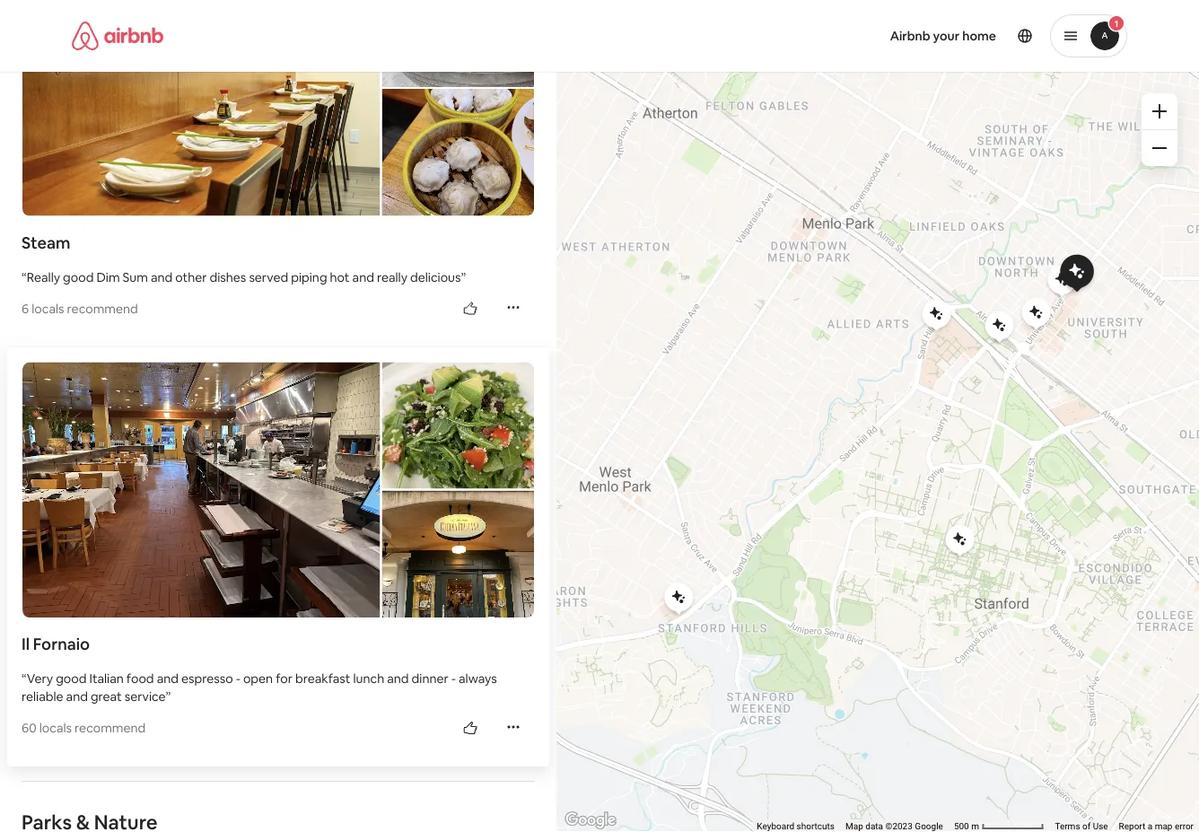 Task type: locate. For each thing, give the bounding box(es) containing it.
- right dinner
[[451, 671, 456, 687]]

map data ©2023 google
[[846, 821, 943, 832]]

zoom in image
[[1153, 104, 1167, 119]]

2 - from the left
[[451, 671, 456, 687]]

locals for steam
[[32, 300, 64, 316]]

1
[[1115, 18, 1119, 29]]

google
[[915, 821, 943, 832]]

airbnb your home
[[890, 28, 997, 44]]

recommend down dim
[[67, 300, 138, 316]]

shortcuts
[[797, 821, 835, 832]]

error
[[1175, 821, 1194, 832]]

locals right 60
[[39, 720, 72, 736]]

home
[[963, 28, 997, 44]]

google image
[[561, 809, 620, 832]]

locals
[[32, 300, 64, 316], [39, 720, 72, 736]]

60 locals recommend
[[22, 720, 146, 736]]

6
[[22, 300, 29, 316]]

locals for il fornaio
[[39, 720, 72, 736]]

italian
[[89, 671, 124, 687]]

-
[[236, 671, 240, 687], [451, 671, 456, 687]]

use
[[1093, 821, 1108, 832]]

©2023
[[886, 821, 913, 832]]

service
[[124, 689, 166, 705]]

really good dim sum and other dishes served piping hot and really delicious
[[27, 269, 461, 285]]

very good italian food and espresso - open for breakfast lunch and dinner - always reliable and great service
[[22, 671, 497, 705]]

served
[[249, 269, 288, 285]]

0 vertical spatial recommend
[[67, 300, 138, 316]]

report a map error
[[1119, 821, 1194, 832]]

good left dim
[[63, 269, 94, 285]]

and
[[151, 269, 173, 285], [352, 269, 374, 285], [157, 671, 179, 687], [387, 671, 409, 687], [66, 689, 88, 705]]

500
[[954, 821, 969, 832]]

1 vertical spatial good
[[56, 671, 87, 687]]

data
[[866, 821, 883, 832]]

report
[[1119, 821, 1146, 832]]

m
[[972, 821, 979, 832]]

food
[[126, 671, 154, 687]]

of
[[1083, 821, 1091, 832]]

good right very
[[56, 671, 87, 687]]

500 m button
[[949, 820, 1050, 832]]

very
[[27, 671, 53, 687]]

0 horizontal spatial -
[[236, 671, 240, 687]]

reliable
[[22, 689, 63, 705]]

locals right 6
[[32, 300, 64, 316]]

keyboard shortcuts
[[757, 821, 835, 832]]

recommend for steam
[[67, 300, 138, 316]]

airbnb your home link
[[880, 17, 1007, 55]]

0 vertical spatial locals
[[32, 300, 64, 316]]

6 locals recommend
[[22, 300, 138, 316]]

terms of use link
[[1055, 821, 1108, 832]]

1 horizontal spatial -
[[451, 671, 456, 687]]

keyboard shortcuts button
[[757, 820, 835, 832]]

recommend down the great
[[75, 720, 146, 736]]

1 vertical spatial recommend
[[75, 720, 146, 736]]

and right hot
[[352, 269, 374, 285]]

lunch
[[353, 671, 384, 687]]

delicious
[[410, 269, 461, 285]]

sum
[[123, 269, 148, 285]]

mark as helpful, steam image
[[463, 302, 478, 316]]

1 button
[[1050, 14, 1128, 57]]

recommend
[[67, 300, 138, 316], [75, 720, 146, 736]]

1 vertical spatial locals
[[39, 720, 72, 736]]

- left "open"
[[236, 671, 240, 687]]

500 m
[[954, 821, 982, 832]]

and right lunch
[[387, 671, 409, 687]]

good inside very good italian food and espresso - open for breakfast lunch and dinner - always reliable and great service
[[56, 671, 87, 687]]

dim
[[96, 269, 120, 285]]

good
[[63, 269, 94, 285], [56, 671, 87, 687]]

map
[[1155, 821, 1173, 832]]

and right sum
[[151, 269, 173, 285]]

0 vertical spatial good
[[63, 269, 94, 285]]

keyboard
[[757, 821, 795, 832]]

and right food
[[157, 671, 179, 687]]

mark as helpful, il fornaio image
[[463, 721, 478, 736]]

piping
[[291, 269, 327, 285]]



Task type: describe. For each thing, give the bounding box(es) containing it.
a
[[1148, 821, 1153, 832]]

fornaio
[[33, 634, 90, 655]]

really
[[27, 269, 60, 285]]

good for il fornaio
[[56, 671, 87, 687]]

dishes
[[210, 269, 246, 285]]

hot
[[330, 269, 350, 285]]

dinner
[[412, 671, 449, 687]]

breakfast
[[295, 671, 351, 687]]

other
[[175, 269, 207, 285]]

terms
[[1055, 821, 1080, 832]]

really
[[377, 269, 408, 285]]

for
[[276, 671, 293, 687]]

open
[[243, 671, 273, 687]]

your
[[933, 28, 960, 44]]

1 - from the left
[[236, 671, 240, 687]]

more options, il fornaio image
[[506, 720, 521, 734]]

always
[[459, 671, 497, 687]]

more options, steam image
[[506, 300, 521, 315]]

recommend for il fornaio
[[75, 720, 146, 736]]

report a map error link
[[1119, 821, 1194, 832]]

airbnb
[[890, 28, 931, 44]]

terms of use
[[1055, 821, 1108, 832]]

il fornaio link
[[22, 634, 535, 655]]

and left the great
[[66, 689, 88, 705]]

great
[[91, 689, 122, 705]]

espresso
[[181, 671, 233, 687]]

zoom out image
[[1153, 141, 1167, 155]]

60
[[22, 720, 36, 736]]

steam link
[[22, 232, 535, 253]]

steam
[[22, 232, 70, 253]]

map region
[[523, 0, 1199, 832]]

good for steam
[[63, 269, 94, 285]]

il fornaio
[[22, 634, 90, 655]]

map
[[846, 821, 863, 832]]

il
[[22, 634, 30, 655]]

profile element
[[621, 0, 1128, 72]]



Task type: vqa. For each thing, say whether or not it's contained in the screenshot.
'Add to wishlist: Bend, Oregon' icon
no



